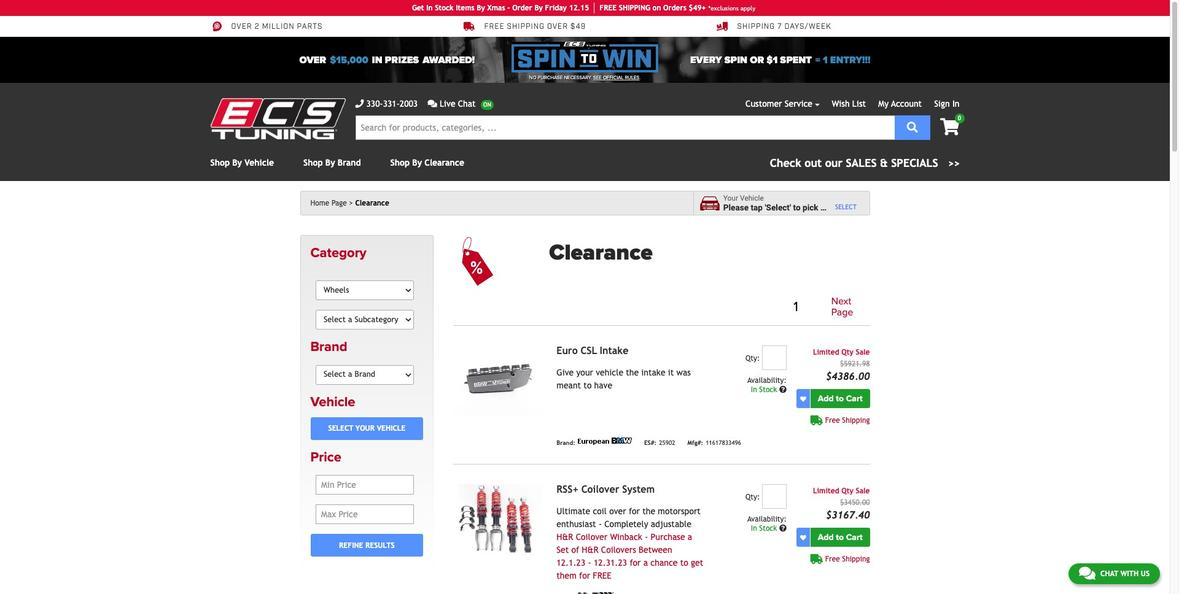 Task type: locate. For each thing, give the bounding box(es) containing it.
sign
[[935, 99, 950, 109]]

sale up $5921.98
[[856, 348, 870, 357]]

the left the intake
[[626, 368, 639, 378]]

wish list
[[832, 99, 866, 109]]

1 vertical spatial shipping
[[843, 417, 870, 425]]

xmas
[[488, 4, 505, 12]]

1 add to wish list image from the top
[[801, 396, 807, 402]]

qty for $3167.40
[[842, 487, 854, 496]]

vehicle inside give your vehicle the intake it was meant to have
[[596, 368, 624, 378]]

2 horizontal spatial a
[[821, 203, 825, 213]]

paginated product list navigation navigation
[[549, 294, 870, 321]]

1 vertical spatial the
[[643, 507, 656, 517]]

qty up $3450.00
[[842, 487, 854, 496]]

shop by brand
[[304, 158, 361, 168]]

by up 'home page' link
[[326, 158, 335, 168]]

free shipping down $3167.40
[[826, 556, 870, 564]]

1 link
[[787, 298, 806, 318]]

0 vertical spatial your
[[577, 368, 594, 378]]

limited inside limited qty sale $3450.00 $3167.40
[[813, 487, 840, 496]]

1 shop from the left
[[210, 158, 230, 168]]

comments image left chat with us
[[1079, 566, 1096, 581]]

1 vertical spatial free shipping
[[826, 556, 870, 564]]

page right home
[[332, 199, 347, 208]]

0 vertical spatial availability:
[[748, 377, 787, 385]]

1 limited from the top
[[813, 348, 840, 357]]

1 vertical spatial over
[[300, 54, 326, 66]]

over down friday
[[547, 22, 568, 31]]

cart for $4386.00
[[846, 394, 863, 404]]

with
[[1121, 570, 1139, 579]]

ship
[[619, 4, 634, 12]]

*exclusions
[[709, 5, 739, 11]]

1 left next
[[794, 299, 799, 315]]

qty: for $4386.00
[[746, 355, 760, 363]]

0 vertical spatial add to wish list image
[[801, 396, 807, 402]]

1 horizontal spatial h&r
[[582, 546, 599, 556]]

1 horizontal spatial comments image
[[1079, 566, 1096, 581]]

add to cart button
[[811, 390, 870, 409], [811, 529, 870, 548]]

sale inside limited qty sale $5921.98 $4386.00
[[856, 348, 870, 357]]

1 vertical spatial comments image
[[1079, 566, 1096, 581]]

free down xmas
[[484, 22, 505, 31]]

1 horizontal spatial over
[[300, 54, 326, 66]]

1 vertical spatial sale
[[856, 487, 870, 496]]

es#:
[[644, 440, 657, 447]]

shop by clearance
[[391, 158, 465, 168]]

1 vertical spatial coilover
[[576, 533, 608, 543]]

0 vertical spatial free
[[600, 4, 617, 12]]

shipping
[[507, 22, 545, 31]]

a right purchase
[[688, 533, 693, 543]]

1 vertical spatial add
[[818, 533, 834, 543]]

brand
[[338, 158, 361, 168], [311, 339, 348, 355]]

add to cart button down $4386.00
[[811, 390, 870, 409]]

to inside the your vehicle please tap 'select' to pick a vehicle
[[794, 203, 801, 213]]

1 horizontal spatial the
[[643, 507, 656, 517]]

-
[[508, 4, 510, 12], [599, 520, 602, 530], [645, 533, 648, 543], [588, 559, 591, 568]]

select your vehicle link
[[311, 418, 424, 440]]

qty: for $3167.40
[[746, 493, 760, 502]]

1 vertical spatial vehicle
[[596, 368, 624, 378]]

limited for $4386.00
[[813, 348, 840, 357]]

0 vertical spatial add to cart
[[818, 394, 863, 404]]

h&r right of
[[582, 546, 599, 556]]

2 vertical spatial shipping
[[843, 556, 870, 564]]

0 horizontal spatial over
[[231, 22, 252, 31]]

free down $4386.00
[[826, 417, 840, 425]]

the down system
[[643, 507, 656, 517]]

$4386.00
[[826, 371, 870, 383]]

1 vertical spatial add to cart
[[818, 533, 863, 543]]

free down 12.31.23
[[593, 572, 612, 581]]

1 horizontal spatial over
[[610, 507, 626, 517]]

0 vertical spatial add
[[818, 394, 834, 404]]

1 horizontal spatial a
[[688, 533, 693, 543]]

0 horizontal spatial vehicle
[[596, 368, 624, 378]]

1 vertical spatial over
[[610, 507, 626, 517]]

1 free shipping from the top
[[826, 417, 870, 425]]

1 horizontal spatial select
[[836, 203, 857, 211]]

intake
[[642, 368, 666, 378]]

2 vertical spatial free
[[826, 556, 840, 564]]

comments image inside live chat link
[[428, 100, 437, 108]]

add down $4386.00
[[818, 394, 834, 404]]

free
[[600, 4, 617, 12], [593, 572, 612, 581]]

the inside ultimate coil over for the motorsport enthusiast - completely adjustable h&r coilover winback - purchase a set of h&r coilovers between 12.1.23 - 12.31.23 for a chance to get them for free
[[643, 507, 656, 517]]

- right xmas
[[508, 4, 510, 12]]

0 vertical spatial h&r
[[557, 533, 574, 543]]

shipping down apply
[[738, 22, 775, 31]]

0 vertical spatial chat
[[458, 99, 476, 109]]

1 vertical spatial stock
[[760, 386, 777, 395]]

0 horizontal spatial page
[[332, 199, 347, 208]]

h&r - corporate logo image
[[578, 593, 614, 595]]

cart down $4386.00
[[846, 394, 863, 404]]

add to cart
[[818, 394, 863, 404], [818, 533, 863, 543]]

availability: for $3167.40
[[748, 516, 787, 524]]

0 horizontal spatial over
[[547, 22, 568, 31]]

*exclusions apply link
[[709, 3, 756, 13]]

2 question circle image from the top
[[780, 525, 787, 533]]

1 qty from the top
[[842, 348, 854, 357]]

see
[[594, 75, 602, 80]]

page for home
[[332, 199, 347, 208]]

0 vertical spatial sale
[[856, 348, 870, 357]]

0 horizontal spatial the
[[626, 368, 639, 378]]

over inside ultimate coil over for the motorsport enthusiast - completely adjustable h&r coilover winback - purchase a set of h&r coilovers between 12.1.23 - 12.31.23 for a chance to get them for free
[[610, 507, 626, 517]]

0 vertical spatial the
[[626, 368, 639, 378]]

cart down $3167.40
[[846, 533, 863, 543]]

by for shop by brand
[[326, 158, 335, 168]]

0 vertical spatial qty
[[842, 348, 854, 357]]

next
[[832, 296, 852, 308]]

1 horizontal spatial chat
[[1101, 570, 1119, 579]]

get
[[412, 4, 424, 12]]

shop for shop by clearance
[[391, 158, 410, 168]]

1 vertical spatial free
[[593, 572, 612, 581]]

your inside give your vehicle the intake it was meant to have
[[577, 368, 594, 378]]

shipping down $3167.40
[[843, 556, 870, 564]]

question circle image for $3167.40
[[780, 525, 787, 533]]

0 vertical spatial in stock
[[751, 386, 780, 395]]

0 horizontal spatial clearance
[[355, 199, 389, 208]]

1 qty: from the top
[[746, 355, 760, 363]]

$3167.40
[[826, 510, 870, 522]]

2 in stock from the top
[[751, 525, 780, 533]]

sale
[[856, 348, 870, 357], [856, 487, 870, 496]]

by down ecs tuning image
[[232, 158, 242, 168]]

a right pick
[[821, 203, 825, 213]]

add to cart button down $3167.40
[[811, 529, 870, 548]]

over for $49
[[547, 22, 568, 31]]

0 vertical spatial select
[[836, 203, 857, 211]]

select for select your vehicle
[[328, 425, 354, 433]]

330-331-2003 link
[[355, 98, 418, 111]]

to left have
[[584, 381, 592, 391]]

your up min price number field
[[356, 425, 375, 433]]

your inside 'select your vehicle' link
[[356, 425, 375, 433]]

limited inside limited qty sale $5921.98 $4386.00
[[813, 348, 840, 357]]

qty inside limited qty sale $3450.00 $3167.40
[[842, 487, 854, 496]]

sale for $3167.40
[[856, 487, 870, 496]]

shop for shop by vehicle
[[210, 158, 230, 168]]

over
[[547, 22, 568, 31], [610, 507, 626, 517]]

over inside over 2 million parts 'link'
[[231, 22, 252, 31]]

0 vertical spatial over
[[231, 22, 252, 31]]

2 add to cart from the top
[[818, 533, 863, 543]]

2 sale from the top
[[856, 487, 870, 496]]

shipping 7 days/week link
[[717, 21, 832, 32]]

free shipping down $4386.00
[[826, 417, 870, 425]]

qty:
[[746, 355, 760, 363], [746, 493, 760, 502]]

0 horizontal spatial your
[[356, 425, 375, 433]]

2 qty: from the top
[[746, 493, 760, 502]]

2 horizontal spatial clearance
[[549, 240, 653, 266]]

chat right 'live'
[[458, 99, 476, 109]]

2 horizontal spatial shop
[[391, 158, 410, 168]]

in stock for $3167.40
[[751, 525, 780, 533]]

add for $4386.00
[[818, 394, 834, 404]]

ecs tuning 'spin to win' contest logo image
[[512, 42, 658, 72]]

purchase
[[651, 533, 685, 543]]

free left ship
[[600, 4, 617, 12]]

2 add from the top
[[818, 533, 834, 543]]

shop by vehicle
[[210, 158, 274, 168]]

coilover up coil
[[582, 484, 620, 496]]

1 vertical spatial availability:
[[748, 516, 787, 524]]

add down $3167.40
[[818, 533, 834, 543]]

1 vertical spatial qty
[[842, 487, 854, 496]]

vehicle
[[245, 158, 274, 168], [740, 194, 764, 203], [311, 394, 355, 410], [377, 425, 406, 433]]

no purchase necessary. see official rules .
[[530, 75, 641, 80]]

free shipping for $4386.00
[[826, 417, 870, 425]]

page
[[332, 199, 347, 208], [832, 306, 854, 319]]

1 availability: from the top
[[748, 377, 787, 385]]

2 shop from the left
[[304, 158, 323, 168]]

comments image left 'live'
[[428, 100, 437, 108]]

qty inside limited qty sale $5921.98 $4386.00
[[842, 348, 854, 357]]

free down $3167.40
[[826, 556, 840, 564]]

0 vertical spatial qty:
[[746, 355, 760, 363]]

vehicle right pick
[[827, 203, 854, 213]]

in stock for $4386.00
[[751, 386, 780, 395]]

1 vertical spatial chat
[[1101, 570, 1119, 579]]

1 horizontal spatial page
[[832, 306, 854, 319]]

0 horizontal spatial a
[[644, 559, 648, 568]]

for up completely
[[629, 507, 640, 517]]

sign in
[[935, 99, 960, 109]]

2 free shipping from the top
[[826, 556, 870, 564]]

1 vertical spatial h&r
[[582, 546, 599, 556]]

h&r up set
[[557, 533, 574, 543]]

2 vertical spatial clearance
[[549, 240, 653, 266]]

0 horizontal spatial comments image
[[428, 100, 437, 108]]

comments image inside chat with us link
[[1079, 566, 1096, 581]]

1
[[823, 54, 828, 66], [794, 299, 799, 315]]

chat
[[458, 99, 476, 109], [1101, 570, 1119, 579]]

by down 2003
[[412, 158, 422, 168]]

to
[[794, 203, 801, 213], [584, 381, 592, 391], [836, 394, 844, 404], [836, 533, 844, 543], [681, 559, 689, 568]]

2 add to cart button from the top
[[811, 529, 870, 548]]

your for give
[[577, 368, 594, 378]]

in
[[427, 4, 433, 12], [953, 99, 960, 109], [751, 386, 757, 395], [751, 525, 757, 533]]

over left 2
[[231, 22, 252, 31]]

free for rss+ coilover system
[[826, 556, 840, 564]]

vehicle up have
[[596, 368, 624, 378]]

home
[[311, 199, 330, 208]]

'select'
[[765, 203, 791, 213]]

sales & specials
[[846, 157, 939, 170]]

limited qty sale $3450.00 $3167.40
[[813, 487, 870, 522]]

0 horizontal spatial chat
[[458, 99, 476, 109]]

331-
[[383, 99, 400, 109]]

customer service
[[746, 99, 813, 109]]

days/week
[[785, 22, 832, 31]]

0 vertical spatial 1
[[823, 54, 828, 66]]

1 vertical spatial add to wish list image
[[801, 535, 807, 541]]

shipping down $4386.00
[[843, 417, 870, 425]]

over down parts
[[300, 54, 326, 66]]

coilover
[[582, 484, 620, 496], [576, 533, 608, 543]]

purchase
[[538, 75, 563, 80]]

them
[[557, 572, 577, 581]]

home page link
[[311, 199, 353, 208]]

0 horizontal spatial select
[[328, 425, 354, 433]]

0
[[958, 115, 962, 122]]

price
[[311, 450, 342, 466]]

1 vertical spatial in stock
[[751, 525, 780, 533]]

1 vertical spatial free
[[826, 417, 840, 425]]

- down coil
[[599, 520, 602, 530]]

availability: for $4386.00
[[748, 377, 787, 385]]

coilover down enthusiast
[[576, 533, 608, 543]]

a
[[821, 203, 825, 213], [688, 533, 693, 543], [644, 559, 648, 568]]

shipping
[[738, 22, 775, 31], [843, 417, 870, 425], [843, 556, 870, 564]]

1 vertical spatial your
[[356, 425, 375, 433]]

select up price
[[328, 425, 354, 433]]

1 sale from the top
[[856, 348, 870, 357]]

1 vertical spatial add to cart button
[[811, 529, 870, 548]]

for right them
[[579, 572, 591, 581]]

limited qty sale $5921.98 $4386.00
[[813, 348, 870, 383]]

question circle image for $4386.00
[[780, 387, 787, 394]]

1 vertical spatial cart
[[846, 533, 863, 543]]

comments image
[[428, 100, 437, 108], [1079, 566, 1096, 581]]

chat left with at the right of the page
[[1101, 570, 1119, 579]]

add to wish list image
[[801, 396, 807, 402], [801, 535, 807, 541]]

to left pick
[[794, 203, 801, 213]]

motorsport
[[658, 507, 701, 517]]

1 vertical spatial 1
[[794, 299, 799, 315]]

euro
[[557, 345, 578, 357]]

1 question circle image from the top
[[780, 387, 787, 394]]

1 horizontal spatial your
[[577, 368, 594, 378]]

1 vertical spatial select
[[328, 425, 354, 433]]

stock
[[435, 4, 454, 12], [760, 386, 777, 395], [760, 525, 777, 533]]

2 vertical spatial stock
[[760, 525, 777, 533]]

page inside paginated product list navigation navigation
[[832, 306, 854, 319]]

0 horizontal spatial shop
[[210, 158, 230, 168]]

$1
[[767, 54, 778, 66]]

1 vertical spatial qty:
[[746, 493, 760, 502]]

free shipping over $49
[[484, 22, 586, 31]]

over up completely
[[610, 507, 626, 517]]

1 vertical spatial page
[[832, 306, 854, 319]]

1 vertical spatial limited
[[813, 487, 840, 496]]

0 vertical spatial clearance
[[425, 158, 465, 168]]

0 vertical spatial a
[[821, 203, 825, 213]]

2 availability: from the top
[[748, 516, 787, 524]]

live chat
[[440, 99, 476, 109]]

a down between
[[644, 559, 648, 568]]

3 shop from the left
[[391, 158, 410, 168]]

- up between
[[645, 533, 648, 543]]

0 vertical spatial over
[[547, 22, 568, 31]]

0 vertical spatial cart
[[846, 394, 863, 404]]

select right pick
[[836, 203, 857, 211]]

rss+
[[557, 484, 579, 496]]

0 vertical spatial page
[[332, 199, 347, 208]]

live
[[440, 99, 456, 109]]

clearance
[[425, 158, 465, 168], [355, 199, 389, 208], [549, 240, 653, 266]]

2 add to wish list image from the top
[[801, 535, 807, 541]]

0 horizontal spatial 1
[[794, 299, 799, 315]]

1 add to cart button from the top
[[811, 390, 870, 409]]

a inside the your vehicle please tap 'select' to pick a vehicle
[[821, 203, 825, 213]]

add to cart button for $3167.40
[[811, 529, 870, 548]]

to left the get
[[681, 559, 689, 568]]

pick
[[803, 203, 819, 213]]

0 vertical spatial free shipping
[[826, 417, 870, 425]]

sale up $3450.00
[[856, 487, 870, 496]]

qty up $5921.98
[[842, 348, 854, 357]]

1 right =
[[823, 54, 828, 66]]

add to cart for $3167.40
[[818, 533, 863, 543]]

service
[[785, 99, 813, 109]]

12.15
[[569, 4, 589, 12]]

1 vertical spatial question circle image
[[780, 525, 787, 533]]

1 cart from the top
[[846, 394, 863, 404]]

for down coilovers
[[630, 559, 641, 568]]

2 cart from the top
[[846, 533, 863, 543]]

add to cart down $3167.40
[[818, 533, 863, 543]]

1 horizontal spatial clearance
[[425, 158, 465, 168]]

1 horizontal spatial shop
[[304, 158, 323, 168]]

shopping cart image
[[941, 119, 960, 136]]

your right give
[[577, 368, 594, 378]]

by for shop by vehicle
[[232, 158, 242, 168]]

2 qty from the top
[[842, 487, 854, 496]]

sales
[[846, 157, 877, 170]]

1 add to cart from the top
[[818, 394, 863, 404]]

cart
[[846, 394, 863, 404], [846, 533, 863, 543]]

limited up $3167.40
[[813, 487, 840, 496]]

sale inside limited qty sale $3450.00 $3167.40
[[856, 487, 870, 496]]

0 vertical spatial vehicle
[[827, 203, 854, 213]]

to inside give your vehicle the intake it was meant to have
[[584, 381, 592, 391]]

add to cart for $4386.00
[[818, 394, 863, 404]]

limited up $4386.00
[[813, 348, 840, 357]]

page right 1 link
[[832, 306, 854, 319]]

1 horizontal spatial vehicle
[[827, 203, 854, 213]]

1 add from the top
[[818, 394, 834, 404]]

us
[[1141, 570, 1150, 579]]

rss+ coilover system
[[557, 484, 655, 496]]

2 limited from the top
[[813, 487, 840, 496]]

free ship ping on orders $49+ *exclusions apply
[[600, 4, 756, 12]]

set
[[557, 546, 569, 556]]

0 vertical spatial limited
[[813, 348, 840, 357]]

1 inside paginated product list navigation navigation
[[794, 299, 799, 315]]

free
[[484, 22, 505, 31], [826, 417, 840, 425], [826, 556, 840, 564]]

330-
[[366, 99, 383, 109]]

by for shop by clearance
[[412, 158, 422, 168]]

parts
[[297, 22, 323, 31]]

1 in stock from the top
[[751, 386, 780, 395]]

0 vertical spatial question circle image
[[780, 387, 787, 394]]

2 vertical spatial a
[[644, 559, 648, 568]]

sales & specials link
[[770, 155, 960, 171]]

to down $4386.00
[[836, 394, 844, 404]]

the
[[626, 368, 639, 378], [643, 507, 656, 517]]

None number field
[[762, 346, 787, 371], [762, 485, 787, 509], [762, 346, 787, 371], [762, 485, 787, 509]]

0 vertical spatial add to cart button
[[811, 390, 870, 409]]

question circle image
[[780, 387, 787, 394], [780, 525, 787, 533]]

.
[[640, 75, 641, 80]]

shipping for $3167.40
[[843, 556, 870, 564]]

1 vertical spatial a
[[688, 533, 693, 543]]

add to cart down $4386.00
[[818, 394, 863, 404]]



Task type: describe. For each thing, give the bounding box(es) containing it.
0 vertical spatial brand
[[338, 158, 361, 168]]

apply
[[741, 5, 756, 11]]

0 vertical spatial for
[[629, 507, 640, 517]]

comments image for chat
[[1079, 566, 1096, 581]]

0 vertical spatial free
[[484, 22, 505, 31]]

get
[[691, 559, 704, 568]]

coilover inside ultimate coil over for the motorsport enthusiast - completely adjustable h&r coilover winback - purchase a set of h&r coilovers between 12.1.23 - 12.31.23 for a chance to get them for free
[[576, 533, 608, 543]]

rules
[[625, 75, 640, 80]]

7
[[778, 22, 782, 31]]

0 vertical spatial stock
[[435, 4, 454, 12]]

adjustable
[[651, 520, 692, 530]]

$5921.98
[[841, 360, 870, 369]]

comments image for live
[[428, 100, 437, 108]]

to down $3167.40
[[836, 533, 844, 543]]

chat inside chat with us link
[[1101, 570, 1119, 579]]

wish list link
[[832, 99, 866, 109]]

search image
[[907, 121, 918, 132]]

$49
[[571, 22, 586, 31]]

cart for $3167.40
[[846, 533, 863, 543]]

ultimate
[[557, 507, 591, 517]]

system
[[623, 484, 655, 496]]

live chat link
[[428, 98, 494, 111]]

vehicle inside the your vehicle please tap 'select' to pick a vehicle
[[827, 203, 854, 213]]

=
[[816, 54, 821, 66]]

0 vertical spatial coilover
[[582, 484, 620, 496]]

2 vertical spatial for
[[579, 572, 591, 581]]

1 horizontal spatial 1
[[823, 54, 828, 66]]

&
[[880, 157, 888, 170]]

0 vertical spatial shipping
[[738, 22, 775, 31]]

chat inside live chat link
[[458, 99, 476, 109]]

shop by brand link
[[304, 158, 361, 168]]

chance
[[651, 559, 678, 568]]

coil
[[593, 507, 607, 517]]

vehicle inside the your vehicle please tap 'select' to pick a vehicle
[[740, 194, 764, 203]]

was
[[677, 368, 691, 378]]

on
[[653, 4, 661, 12]]

the inside give your vehicle the intake it was meant to have
[[626, 368, 639, 378]]

free shipping for $3167.40
[[826, 556, 870, 564]]

refine results
[[339, 542, 395, 550]]

shop for shop by brand
[[304, 158, 323, 168]]

next page
[[832, 296, 854, 319]]

25902
[[659, 440, 676, 447]]

account
[[892, 99, 922, 109]]

home page
[[311, 199, 347, 208]]

select link
[[836, 203, 857, 211]]

stock for euro csl intake
[[760, 386, 777, 395]]

by left xmas
[[477, 4, 485, 12]]

- right 12.1.23 at bottom left
[[588, 559, 591, 568]]

12.1.23
[[557, 559, 586, 568]]

add to wish list image for $3167.40
[[801, 535, 807, 541]]

customer service button
[[746, 98, 820, 111]]

free inside ultimate coil over for the motorsport enthusiast - completely adjustable h&r coilover winback - purchase a set of h&r coilovers between 12.1.23 - 12.31.23 for a chance to get them for free
[[593, 572, 612, 581]]

11617833496
[[706, 440, 742, 447]]

shop by vehicle link
[[210, 158, 274, 168]]

$49+
[[689, 4, 706, 12]]

1 vertical spatial brand
[[311, 339, 348, 355]]

your for select
[[356, 425, 375, 433]]

winback
[[610, 533, 643, 543]]

category
[[311, 245, 367, 261]]

brand:
[[557, 440, 576, 447]]

ecs tuning image
[[210, 98, 346, 139]]

completely
[[605, 520, 649, 530]]

chat with us
[[1101, 570, 1150, 579]]

my account link
[[879, 99, 922, 109]]

page for next
[[832, 306, 854, 319]]

phone image
[[355, 100, 364, 108]]

have
[[594, 381, 613, 391]]

orders
[[664, 4, 687, 12]]

free for euro csl intake
[[826, 417, 840, 425]]

12.31.23
[[594, 559, 627, 568]]

es#: 25902
[[644, 440, 676, 447]]

every spin or $1 spent = 1 entry!!!
[[691, 54, 871, 66]]

it
[[668, 368, 674, 378]]

of
[[572, 546, 579, 556]]

my
[[879, 99, 889, 109]]

1 vertical spatial clearance
[[355, 199, 389, 208]]

over for over $15,000 in prizes
[[300, 54, 326, 66]]

qty for $4386.00
[[842, 348, 854, 357]]

over 2 million parts
[[231, 22, 323, 31]]

entry!!!
[[831, 54, 871, 66]]

es#4430806 - 32132-2 - rss+ coilover system - ultimate coil over for the motorsport enthusiast - completely adjustable - h&r - audi image
[[454, 485, 547, 555]]

over 2 million parts link
[[210, 21, 323, 32]]

sign in link
[[935, 99, 960, 109]]

add for $3167.40
[[818, 533, 834, 543]]

prizes
[[385, 54, 419, 66]]

genuine european bmw - corporate logo image
[[578, 438, 632, 446]]

mfg#:
[[688, 440, 704, 447]]

Min Price number field
[[316, 476, 414, 495]]

ping
[[634, 4, 651, 12]]

mfg#: 11617833496
[[688, 440, 742, 447]]

limited for $3167.40
[[813, 487, 840, 496]]

my account
[[879, 99, 922, 109]]

Max Price number field
[[316, 505, 414, 525]]

to inside ultimate coil over for the motorsport enthusiast - completely adjustable h&r coilover winback - purchase a set of h&r coilovers between 12.1.23 - 12.31.23 for a chance to get them for free
[[681, 559, 689, 568]]

over for for
[[610, 507, 626, 517]]

sale for $4386.00
[[856, 348, 870, 357]]

2003
[[400, 99, 418, 109]]

2
[[255, 22, 260, 31]]

0 horizontal spatial h&r
[[557, 533, 574, 543]]

add to cart button for $4386.00
[[811, 390, 870, 409]]

shipping for $4386.00
[[843, 417, 870, 425]]

rss+ coilover system link
[[557, 484, 655, 496]]

add to wish list image for $4386.00
[[801, 396, 807, 402]]

euro csl intake
[[557, 345, 629, 357]]

refine results link
[[311, 535, 424, 557]]

spent
[[780, 54, 812, 66]]

free shipping over $49 link
[[464, 21, 586, 32]]

select your vehicle
[[328, 425, 406, 433]]

order
[[513, 4, 533, 12]]

results
[[366, 542, 395, 550]]

no
[[530, 75, 537, 80]]

es#25902 - 11617833496 - euro csl intake - give your vehicle the intake it was meant to have - genuine european bmw - bmw image
[[454, 346, 547, 416]]

meant
[[557, 381, 581, 391]]

by right order
[[535, 4, 543, 12]]

stock for rss+ coilover system
[[760, 525, 777, 533]]

shipping 7 days/week
[[738, 22, 832, 31]]

every
[[691, 54, 722, 66]]

Search text field
[[355, 116, 895, 140]]

million
[[262, 22, 295, 31]]

wish
[[832, 99, 850, 109]]

give your vehicle the intake it was meant to have
[[557, 368, 691, 391]]

necessary.
[[564, 75, 592, 80]]

$15,000
[[330, 54, 368, 66]]

1 vertical spatial for
[[630, 559, 641, 568]]

give
[[557, 368, 574, 378]]

intake
[[600, 345, 629, 357]]

over for over 2 million parts
[[231, 22, 252, 31]]

ultimate coil over for the motorsport enthusiast - completely adjustable h&r coilover winback - purchase a set of h&r coilovers between 12.1.23 - 12.31.23 for a chance to get them for free
[[557, 507, 704, 581]]

refine
[[339, 542, 363, 550]]

specials
[[892, 157, 939, 170]]

select for select link
[[836, 203, 857, 211]]



Task type: vqa. For each thing, say whether or not it's contained in the screenshot.
good
no



